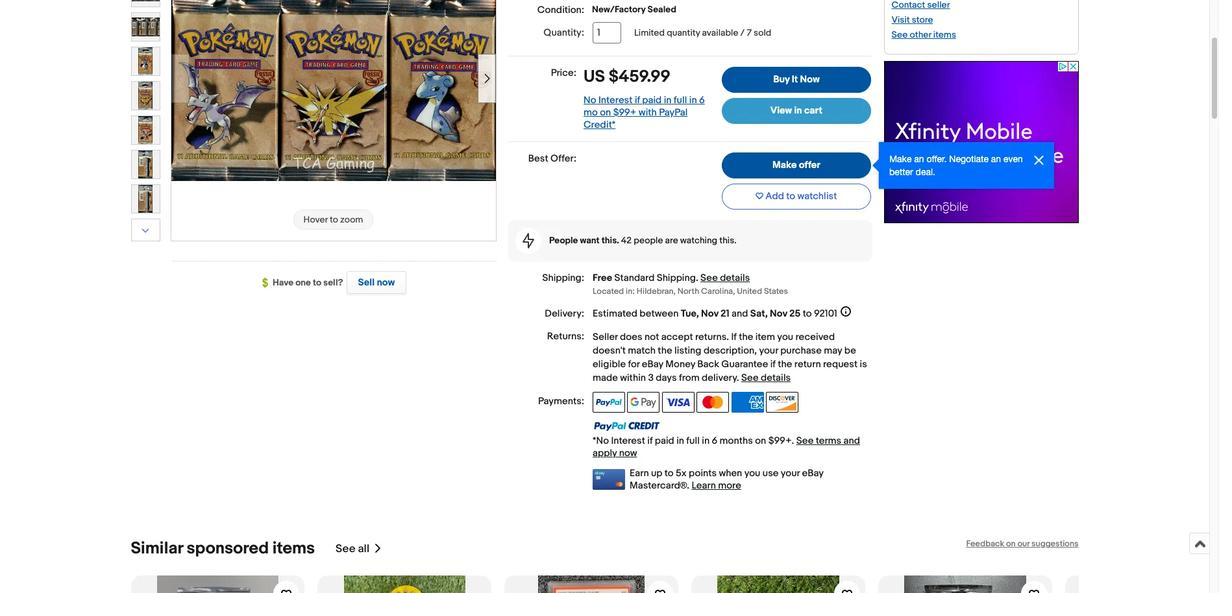Task type: describe. For each thing, give the bounding box(es) containing it.
negotiate
[[950, 154, 989, 164]]

2 an from the left
[[992, 154, 1002, 164]]

if for $99+
[[635, 94, 640, 106]]

ebay inside earn up to 5x points when you use your ebay mastercard®.
[[803, 468, 824, 480]]

feedback
[[967, 539, 1005, 550]]

see inside "free standard shipping . see details located in: hildebran, north carolina, united states"
[[701, 272, 718, 284]]

want
[[580, 235, 600, 246]]

people want this. 42 people are watching this.
[[550, 235, 737, 246]]

quantity
[[667, 27, 701, 38]]

paid for mo
[[643, 94, 662, 106]]

may
[[824, 345, 843, 358]]

see inside see terms and apply now
[[797, 436, 814, 448]]

offer.
[[927, 154, 947, 164]]

sold
[[754, 27, 772, 38]]

for
[[628, 359, 640, 371]]

picture 4 of 9 image
[[132, 47, 159, 75]]

guarantee
[[722, 359, 769, 371]]

. inside "free standard shipping . see details located in: hildebran, north carolina, united states"
[[696, 272, 699, 284]]

google pay image
[[628, 393, 660, 413]]

mo
[[584, 106, 598, 119]]

picture 8 of 9 image
[[132, 185, 159, 213]]

tue,
[[681, 308, 699, 321]]

standard
[[615, 272, 655, 284]]

paypal
[[659, 106, 688, 119]]

1 an from the left
[[915, 154, 925, 164]]

now
[[801, 73, 820, 86]]

if
[[732, 332, 737, 344]]

days
[[656, 372, 677, 385]]

return
[[795, 359, 821, 371]]

money
[[666, 359, 696, 371]]

interest for no
[[599, 94, 633, 106]]

mastercard®.
[[630, 480, 690, 493]]

0 horizontal spatial and
[[732, 308, 749, 321]]

see other items link
[[892, 29, 957, 40]]

you inside seller does not accept returns. if the item you received doesn't match the listing description, your purchase may be eligible for
[[778, 332, 794, 344]]

0 vertical spatial now
[[377, 277, 395, 289]]

sell
[[358, 277, 375, 289]]

similar sponsored items
[[131, 539, 315, 560]]

accept
[[662, 332, 694, 344]]

see left all
[[336, 543, 356, 556]]

with details__icon image
[[523, 233, 535, 249]]

made
[[593, 372, 618, 385]]

in left months
[[702, 436, 710, 448]]

terms
[[816, 436, 842, 448]]

2 horizontal spatial on
[[1007, 539, 1016, 550]]

now inside see terms and apply now
[[620, 448, 638, 460]]

sell?
[[324, 277, 343, 288]]

discover image
[[766, 393, 799, 413]]

interest for *no
[[612, 436, 646, 448]]

use
[[763, 468, 779, 480]]

paid for months
[[655, 436, 675, 448]]

is
[[860, 359, 868, 371]]

be
[[845, 345, 857, 358]]

2 this. from the left
[[720, 235, 737, 246]]

watchlist
[[798, 191, 838, 203]]

*no
[[593, 436, 609, 448]]

back
[[698, 359, 720, 371]]

$99+
[[614, 106, 637, 119]]

listing
[[675, 345, 702, 358]]

up
[[652, 468, 663, 480]]

add
[[766, 191, 785, 203]]

full for mo
[[674, 94, 688, 106]]

feedback on our suggestions link
[[967, 539, 1079, 550]]

us $459.99 main content
[[508, 0, 873, 493]]

one
[[296, 277, 311, 288]]

0 vertical spatial see details link
[[701, 272, 750, 284]]

25
[[790, 308, 801, 321]]

price:
[[551, 67, 577, 79]]

best
[[529, 153, 549, 165]]

21
[[721, 308, 730, 321]]

see terms and apply now
[[593, 436, 861, 460]]

1 this. from the left
[[602, 235, 620, 246]]

make offer link
[[722, 153, 872, 179]]

it
[[792, 73, 799, 86]]

months
[[720, 436, 753, 448]]

1 nov from the left
[[702, 308, 719, 321]]

better
[[890, 167, 914, 177]]

credit*
[[584, 119, 616, 131]]

in right paypal
[[690, 94, 697, 106]]

no interest if paid in full in 6 mo on $99+ with paypal credit* link
[[584, 94, 705, 131]]

sealed
[[648, 4, 677, 15]]

1 horizontal spatial .
[[737, 372, 740, 385]]

picture 2 of 9 image
[[132, 0, 159, 6]]

on for mo
[[600, 106, 611, 119]]

people
[[634, 235, 664, 246]]

with
[[639, 106, 657, 119]]

$459.99
[[609, 67, 671, 87]]

6 for no interest if paid in full in 6 mo on $99+ with paypal credit*
[[700, 94, 705, 106]]

buy it now link
[[722, 67, 872, 93]]

. see details
[[737, 372, 791, 385]]

points
[[689, 468, 717, 480]]

limited quantity available / 7 sold
[[635, 27, 772, 38]]

if inside the if the return request is made within 3 days from delivery
[[771, 359, 776, 371]]

all
[[358, 543, 370, 556]]

feedback on our suggestions
[[967, 539, 1079, 550]]

on for months
[[756, 436, 767, 448]]

estimated between tue, nov 21 and sat, nov 25 to 92101
[[593, 308, 838, 321]]

similar
[[131, 539, 183, 560]]

no
[[584, 94, 597, 106]]

description,
[[704, 345, 757, 358]]

us
[[584, 67, 606, 87]]

hildebran,
[[637, 287, 676, 297]]

earn up to 5x points when you use your ebay mastercard®.
[[630, 468, 824, 493]]

in:
[[626, 287, 635, 297]]

store
[[912, 14, 934, 25]]

no interest if paid in full in 6 mo on $99+ with paypal credit*
[[584, 94, 705, 131]]

between
[[640, 308, 679, 321]]

payments:
[[539, 396, 585, 408]]

people
[[550, 235, 578, 246]]

make an offer. negotiate an even better deal.
[[890, 154, 1024, 177]]

offer
[[799, 159, 821, 171]]

located
[[593, 287, 624, 297]]

your inside earn up to 5x points when you use your ebay mastercard®.
[[781, 468, 800, 480]]

if for $99+.
[[648, 436, 653, 448]]



Task type: locate. For each thing, give the bounding box(es) containing it.
make for make offer
[[773, 159, 797, 171]]

0 vertical spatial the
[[739, 332, 754, 344]]

1 vertical spatial 6
[[712, 436, 718, 448]]

paypal credit image
[[593, 421, 661, 432]]

2 horizontal spatial if
[[771, 359, 776, 371]]

items left see all text box
[[273, 539, 315, 560]]

0 vertical spatial if
[[635, 94, 640, 106]]

to left 5x
[[665, 468, 674, 480]]

1 horizontal spatial this.
[[720, 235, 737, 246]]

details inside "free standard shipping . see details located in: hildebran, north carolina, united states"
[[721, 272, 750, 284]]

42
[[622, 235, 632, 246]]

see details link up carolina,
[[701, 272, 750, 284]]

1 vertical spatial if
[[771, 359, 776, 371]]

1 vertical spatial details
[[761, 372, 791, 385]]

estimated
[[593, 308, 638, 321]]

0 horizontal spatial an
[[915, 154, 925, 164]]

your down item
[[760, 345, 779, 358]]

view in cart
[[771, 105, 823, 117]]

see terms and apply now link
[[593, 436, 861, 460]]

other
[[910, 29, 932, 40]]

0 horizontal spatial details
[[721, 272, 750, 284]]

0 horizontal spatial now
[[377, 277, 395, 289]]

you right item
[[778, 332, 794, 344]]

1 vertical spatial interest
[[612, 436, 646, 448]]

0 vertical spatial paid
[[643, 94, 662, 106]]

now right sell
[[377, 277, 395, 289]]

make left offer
[[773, 159, 797, 171]]

to inside earn up to 5x points when you use your ebay mastercard®.
[[665, 468, 674, 480]]

0 vertical spatial .
[[696, 272, 699, 284]]

your inside seller does not accept returns. if the item you received doesn't match the listing description, your purchase may be eligible for
[[760, 345, 779, 358]]

0 vertical spatial details
[[721, 272, 750, 284]]

6 for *no interest if paid in full in 6 months on $99+.
[[712, 436, 718, 448]]

american express image
[[732, 393, 764, 413]]

request
[[824, 359, 858, 371]]

paid up up
[[655, 436, 675, 448]]

the
[[739, 332, 754, 344], [658, 345, 673, 358], [778, 359, 793, 371]]

to inside button
[[787, 191, 796, 203]]

1 vertical spatial .
[[737, 372, 740, 385]]

5x
[[676, 468, 687, 480]]

1 horizontal spatial the
[[739, 332, 754, 344]]

returns:
[[548, 331, 585, 343]]

2 vertical spatial on
[[1007, 539, 1016, 550]]

1 vertical spatial you
[[745, 468, 761, 480]]

0 vertical spatial ebay
[[642, 359, 664, 371]]

picture 6 of 9 image
[[132, 116, 159, 144]]

to right the "25"
[[803, 308, 812, 321]]

0 horizontal spatial this.
[[602, 235, 620, 246]]

to right 'one'
[[313, 277, 322, 288]]

make inside us $459.99 'main content'
[[773, 159, 797, 171]]

make up the better
[[890, 154, 912, 164]]

sell now link
[[343, 272, 407, 294]]

0 vertical spatial full
[[674, 94, 688, 106]]

Quantity: text field
[[593, 22, 622, 44]]

if the return request is made within 3 days from delivery
[[593, 359, 868, 385]]

the down accept
[[658, 345, 673, 358]]

2 vertical spatial if
[[648, 436, 653, 448]]

full for months
[[687, 436, 700, 448]]

0 horizontal spatial on
[[600, 106, 611, 119]]

watching
[[681, 235, 718, 246]]

1 horizontal spatial if
[[648, 436, 653, 448]]

nov left the "25"
[[770, 308, 788, 321]]

learn more
[[692, 480, 742, 493]]

condition:
[[538, 4, 585, 16]]

deal.
[[916, 167, 936, 177]]

doesn't
[[593, 345, 626, 358]]

0 vertical spatial and
[[732, 308, 749, 321]]

. down guarantee in the right of the page
[[737, 372, 740, 385]]

see down guarantee in the right of the page
[[742, 372, 759, 385]]

an left even
[[992, 154, 1002, 164]]

in up 5x
[[677, 436, 685, 448]]

see details link down guarantee in the right of the page
[[742, 372, 791, 385]]

in left the 'cart'
[[795, 105, 803, 117]]

new/factory
[[592, 4, 646, 15]]

1 vertical spatial see details link
[[742, 372, 791, 385]]

0 vertical spatial items
[[934, 29, 957, 40]]

this. left 42 at the top of the page
[[602, 235, 620, 246]]

paid down '$459.99'
[[643, 94, 662, 106]]

1 horizontal spatial 6
[[712, 436, 718, 448]]

the inside the if the return request is made within 3 days from delivery
[[778, 359, 793, 371]]

match
[[628, 345, 656, 358]]

1 vertical spatial your
[[781, 468, 800, 480]]

0 horizontal spatial make
[[773, 159, 797, 171]]

on left $99+.
[[756, 436, 767, 448]]

interest inside no interest if paid in full in 6 mo on $99+ with paypal credit*
[[599, 94, 633, 106]]

1 vertical spatial paid
[[655, 436, 675, 448]]

interest right no
[[599, 94, 633, 106]]

.
[[696, 272, 699, 284], [737, 372, 740, 385]]

does
[[620, 332, 643, 344]]

1 horizontal spatial your
[[781, 468, 800, 480]]

to
[[787, 191, 796, 203], [313, 277, 322, 288], [803, 308, 812, 321], [665, 468, 674, 480]]

seller does not accept returns. if the item you received doesn't match the listing description, your purchase may be eligible for
[[593, 332, 857, 371]]

not
[[645, 332, 660, 344]]

see
[[892, 29, 908, 40], [701, 272, 718, 284], [742, 372, 759, 385], [797, 436, 814, 448], [336, 543, 356, 556]]

See all text field
[[336, 543, 370, 556]]

full right with
[[674, 94, 688, 106]]

details up united
[[721, 272, 750, 284]]

view
[[771, 105, 793, 117]]

see inside visit store see other items
[[892, 29, 908, 40]]

picture 3 of 9 image
[[132, 13, 159, 41]]

sell now
[[358, 277, 395, 289]]

1 vertical spatial on
[[756, 436, 767, 448]]

earn
[[630, 468, 649, 480]]

nov left 21
[[702, 308, 719, 321]]

visit
[[892, 14, 910, 25]]

0 horizontal spatial if
[[635, 94, 640, 106]]

item
[[756, 332, 776, 344]]

details up discover image
[[761, 372, 791, 385]]

suggestions
[[1032, 539, 1079, 550]]

1 horizontal spatial on
[[756, 436, 767, 448]]

this. right watching
[[720, 235, 737, 246]]

and inside see terms and apply now
[[844, 436, 861, 448]]

are
[[666, 235, 679, 246]]

an up deal.
[[915, 154, 925, 164]]

more
[[719, 480, 742, 493]]

6 left months
[[712, 436, 718, 448]]

seller
[[593, 332, 618, 344]]

6
[[700, 94, 705, 106], [712, 436, 718, 448]]

make offer
[[773, 159, 821, 171]]

2 nov from the left
[[770, 308, 788, 321]]

1 horizontal spatial an
[[992, 154, 1002, 164]]

if down paypal credit image in the bottom of the page
[[648, 436, 653, 448]]

0 vertical spatial your
[[760, 345, 779, 358]]

0 horizontal spatial ebay
[[642, 359, 664, 371]]

0 horizontal spatial nov
[[702, 308, 719, 321]]

you inside earn up to 5x points when you use your ebay mastercard®.
[[745, 468, 761, 480]]

1 horizontal spatial you
[[778, 332, 794, 344]]

1 vertical spatial and
[[844, 436, 861, 448]]

available
[[703, 27, 739, 38]]

on
[[600, 106, 611, 119], [756, 436, 767, 448], [1007, 539, 1016, 550]]

0 horizontal spatial 6
[[700, 94, 705, 106]]

if up . see details
[[771, 359, 776, 371]]

6 right paypal
[[700, 94, 705, 106]]

and right 'terms' at the right bottom of the page
[[844, 436, 861, 448]]

2 vertical spatial the
[[778, 359, 793, 371]]

on inside no interest if paid in full in 6 mo on $99+ with paypal credit*
[[600, 106, 611, 119]]

limited
[[635, 27, 665, 38]]

north
[[678, 287, 700, 297]]

paid inside no interest if paid in full in 6 mo on $99+ with paypal credit*
[[643, 94, 662, 106]]

quantity:
[[544, 27, 585, 39]]

ebay up 3
[[642, 359, 664, 371]]

our
[[1018, 539, 1030, 550]]

carolina,
[[702, 287, 736, 297]]

apply
[[593, 448, 617, 460]]

your right 'use'
[[781, 468, 800, 480]]

ebay down 'terms' at the right bottom of the page
[[803, 468, 824, 480]]

and right 21
[[732, 308, 749, 321]]

0 horizontal spatial you
[[745, 468, 761, 480]]

in right with
[[664, 94, 672, 106]]

buy
[[774, 73, 790, 86]]

your
[[760, 345, 779, 358], [781, 468, 800, 480]]

even
[[1004, 154, 1024, 164]]

6 inside no interest if paid in full in 6 mo on $99+ with paypal credit*
[[700, 94, 705, 106]]

1 vertical spatial full
[[687, 436, 700, 448]]

3x sealed fossil long/hanger booster packs (artset) wotc original pokemon cards - picture 1 of 9 image
[[171, 0, 496, 181]]

1 horizontal spatial details
[[761, 372, 791, 385]]

92101
[[815, 308, 838, 321]]

have
[[273, 277, 294, 288]]

new/factory sealed
[[592, 4, 677, 15]]

0 horizontal spatial .
[[696, 272, 699, 284]]

you
[[778, 332, 794, 344], [745, 468, 761, 480]]

see left 'terms' at the right bottom of the page
[[797, 436, 814, 448]]

have one to sell?
[[273, 277, 343, 288]]

make an offer. negotiate an even better deal. tooltip
[[879, 142, 1055, 189]]

1 horizontal spatial now
[[620, 448, 638, 460]]

see all link
[[336, 539, 383, 560]]

0 vertical spatial you
[[778, 332, 794, 344]]

delivery
[[702, 372, 737, 385]]

make for make an offer. negotiate an even better deal.
[[890, 154, 912, 164]]

items inside visit store see other items
[[934, 29, 957, 40]]

see up carolina,
[[701, 272, 718, 284]]

0 horizontal spatial your
[[760, 345, 779, 358]]

master card image
[[697, 393, 730, 413]]

1 horizontal spatial ebay
[[803, 468, 824, 480]]

interest
[[599, 94, 633, 106], [612, 436, 646, 448]]

ebay money back guarantee
[[642, 359, 769, 371]]

see down visit
[[892, 29, 908, 40]]

the right if
[[739, 332, 754, 344]]

learn more link
[[692, 480, 742, 493]]

1 vertical spatial now
[[620, 448, 638, 460]]

advertisement region
[[884, 61, 1079, 223]]

if down '$459.99'
[[635, 94, 640, 106]]

interest down paypal credit image in the bottom of the page
[[612, 436, 646, 448]]

free standard shipping . see details located in: hildebran, north carolina, united states
[[593, 272, 789, 297]]

buy it now
[[774, 73, 820, 86]]

1 horizontal spatial and
[[844, 436, 861, 448]]

ebay mastercard image
[[593, 470, 626, 491]]

on left our
[[1007, 539, 1016, 550]]

make inside make an offer. negotiate an even better deal.
[[890, 154, 912, 164]]

2 horizontal spatial the
[[778, 359, 793, 371]]

the down purchase
[[778, 359, 793, 371]]

picture 5 of 9 image
[[132, 82, 159, 110]]

1 vertical spatial ebay
[[803, 468, 824, 480]]

1 horizontal spatial items
[[934, 29, 957, 40]]

see all
[[336, 543, 370, 556]]

0 vertical spatial interest
[[599, 94, 633, 106]]

cart
[[805, 105, 823, 117]]

shipping
[[657, 272, 696, 284]]

1 horizontal spatial make
[[890, 154, 912, 164]]

if inside no interest if paid in full in 6 mo on $99+ with paypal credit*
[[635, 94, 640, 106]]

if
[[635, 94, 640, 106], [771, 359, 776, 371], [648, 436, 653, 448]]

7
[[747, 27, 752, 38]]

purchase
[[781, 345, 822, 358]]

full up points
[[687, 436, 700, 448]]

offer:
[[551, 153, 577, 165]]

0 horizontal spatial items
[[273, 539, 315, 560]]

to right add
[[787, 191, 796, 203]]

details
[[721, 272, 750, 284], [761, 372, 791, 385]]

dollar sign image
[[262, 278, 273, 289]]

sat,
[[751, 308, 768, 321]]

picture 7 of 9 image
[[132, 151, 159, 179]]

1 vertical spatial items
[[273, 539, 315, 560]]

on right mo
[[600, 106, 611, 119]]

0 vertical spatial on
[[600, 106, 611, 119]]

1 vertical spatial the
[[658, 345, 673, 358]]

you left 'use'
[[745, 468, 761, 480]]

0 horizontal spatial the
[[658, 345, 673, 358]]

now up earn
[[620, 448, 638, 460]]

best offer:
[[529, 153, 577, 165]]

full inside no interest if paid in full in 6 mo on $99+ with paypal credit*
[[674, 94, 688, 106]]

1 horizontal spatial nov
[[770, 308, 788, 321]]

paypal image
[[593, 393, 626, 413]]

0 vertical spatial 6
[[700, 94, 705, 106]]

. up the north
[[696, 272, 699, 284]]

items right other
[[934, 29, 957, 40]]

visa image
[[662, 393, 695, 413]]

when
[[719, 468, 743, 480]]



Task type: vqa. For each thing, say whether or not it's contained in the screenshot.
See in 'Visit Store See Other Items'
yes



